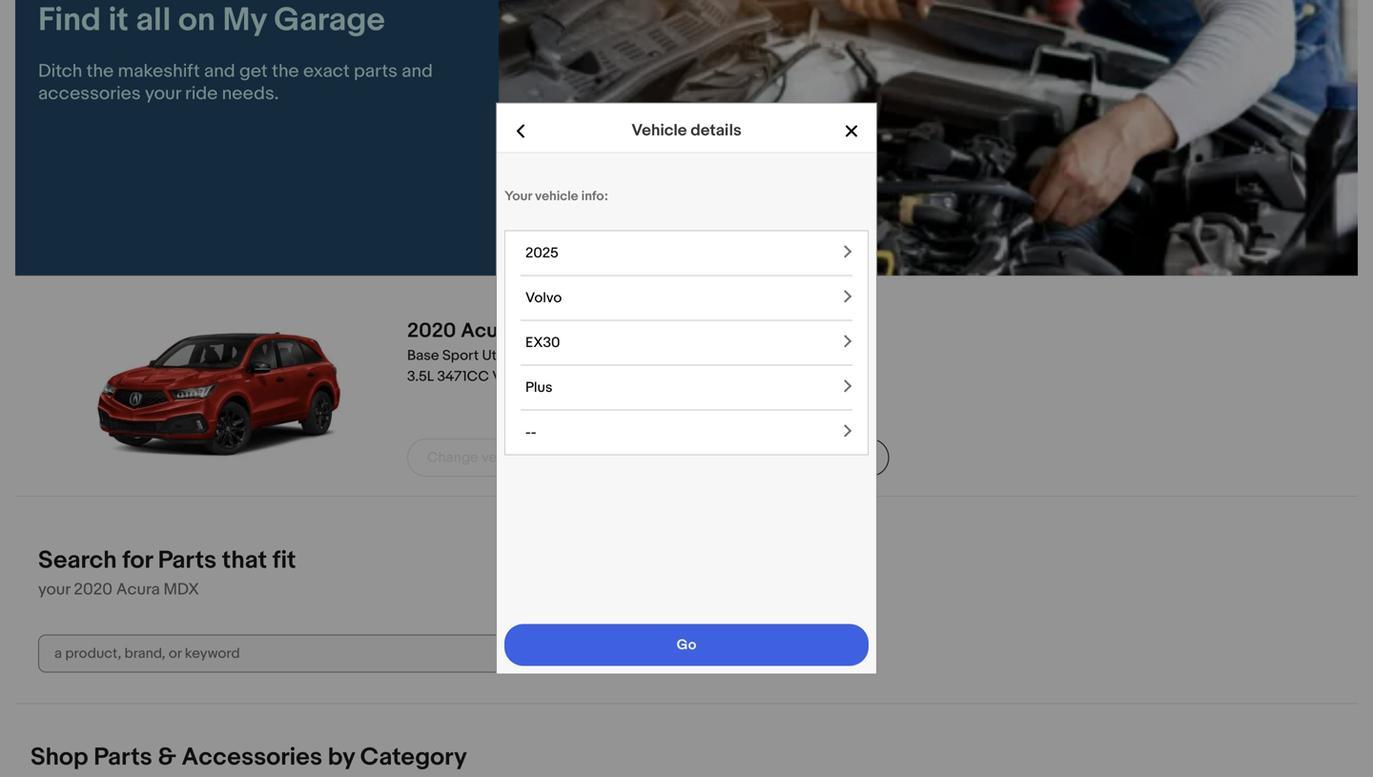 Task type: vqa. For each thing, say whether or not it's contained in the screenshot.
EX30
yes



Task type: locate. For each thing, give the bounding box(es) containing it.
1 horizontal spatial and
[[402, 60, 433, 83]]

1 horizontal spatial search
[[681, 646, 727, 663]]

fit
[[273, 546, 296, 576]]

accessories
[[38, 83, 141, 105]]

add a new vehicle
[[752, 449, 870, 467]]

exact
[[303, 60, 350, 83]]

Search search field
[[38, 635, 649, 673]]

chevron right image inside -- button
[[842, 424, 855, 441]]

1 and from the left
[[204, 60, 235, 83]]

vehicle
[[535, 188, 579, 205], [482, 449, 529, 467], [650, 449, 697, 467], [823, 449, 870, 467]]

sohc
[[547, 368, 588, 386]]

0 horizontal spatial acura
[[116, 580, 160, 600]]

4 chevron right image from the top
[[842, 424, 855, 441]]

ditch the makeshift and get the exact parts and accessories your ride needs.
[[38, 60, 433, 105]]

your inside 'search for parts that fit your 2020 acura mdx'
[[38, 580, 70, 600]]

search for search for parts that fit your 2020 acura mdx
[[38, 546, 117, 576]]

parts right for
[[158, 546, 217, 576]]

delete
[[604, 449, 647, 467]]

find it all on my garage
[[38, 0, 385, 40]]

vehicle for your
[[535, 188, 579, 205]]

3471cc
[[437, 368, 489, 386]]

0 vertical spatial acura
[[461, 319, 517, 344]]

1 horizontal spatial 2020
[[407, 319, 456, 344]]

shop parts & accessories by category
[[31, 743, 467, 773]]

1 the from the left
[[86, 60, 114, 83]]

2020
[[407, 319, 456, 344], [74, 580, 113, 600]]

chevron right image for 2025
[[842, 245, 855, 262]]

- up the (0)
[[531, 424, 537, 441]]

1 vertical spatial your
[[38, 580, 70, 600]]

2 the from the left
[[272, 60, 299, 83]]

vehicle inside document
[[535, 188, 579, 205]]

chevron right image inside the ex30 button
[[842, 335, 855, 352]]

1 vertical spatial mdx
[[164, 580, 199, 600]]

and right parts
[[402, 60, 433, 83]]

and left get
[[204, 60, 235, 83]]

1 horizontal spatial parts
[[158, 546, 217, 576]]

search for parts that fit your 2020 acura mdx
[[38, 546, 296, 600]]

plus
[[526, 379, 553, 397]]

0 horizontal spatial the
[[86, 60, 114, 83]]

chevron right image
[[842, 245, 855, 262], [842, 335, 855, 352], [842, 379, 855, 397], [842, 424, 855, 441]]

1 vertical spatial parts
[[94, 743, 152, 773]]

1 horizontal spatial the
[[272, 60, 299, 83]]

your
[[145, 83, 181, 105], [38, 580, 70, 600]]

1 horizontal spatial acura
[[461, 319, 517, 344]]

1 vertical spatial acura
[[116, 580, 160, 600]]

vehicle details document
[[497, 104, 877, 724]]

door
[[538, 347, 570, 365]]

(0)
[[532, 449, 548, 467]]

- down plus
[[526, 424, 531, 441]]

1 vertical spatial search
[[681, 646, 727, 663]]

0 vertical spatial mdx
[[521, 319, 566, 344]]

base
[[407, 347, 439, 365]]

0 horizontal spatial 2020
[[74, 580, 113, 600]]

parts
[[158, 546, 217, 576], [94, 743, 152, 773]]

parts left &
[[94, 743, 152, 773]]

chevron right image inside the 2025 button
[[842, 245, 855, 262]]

add
[[752, 449, 780, 467]]

0 horizontal spatial mdx
[[164, 580, 199, 600]]

acura up the utility
[[461, 319, 517, 344]]

chevron right image inside the plus button
[[842, 379, 855, 397]]

your
[[505, 188, 532, 205]]

0 horizontal spatial search
[[38, 546, 117, 576]]

the
[[86, 60, 114, 83], [272, 60, 299, 83]]

search inside 'search for parts that fit your 2020 acura mdx'
[[38, 546, 117, 576]]

chevron right image for --
[[842, 424, 855, 441]]

chevron right image for ex30
[[842, 335, 855, 352]]

my
[[223, 0, 267, 40]]

vehicle left the info:
[[535, 188, 579, 205]]

0 vertical spatial parts
[[158, 546, 217, 576]]

0 vertical spatial 2020
[[407, 319, 456, 344]]

0 horizontal spatial your
[[38, 580, 70, 600]]

1 horizontal spatial mdx
[[521, 319, 566, 344]]

2020 inside 2020 acura mdx base sport utility 4-door 3.5l 3471cc v6 gas sohc naturally aspirated
[[407, 319, 456, 344]]

the right ditch on the top left of the page
[[86, 60, 114, 83]]

3 chevron right image from the top
[[842, 379, 855, 397]]

mdx
[[521, 319, 566, 344], [164, 580, 199, 600]]

a
[[783, 449, 790, 467]]

0 horizontal spatial and
[[204, 60, 235, 83]]

1 vertical spatial 2020
[[74, 580, 113, 600]]

acura inside 2020 acura mdx base sport utility 4-door 3.5l 3471cc v6 gas sohc naturally aspirated
[[461, 319, 517, 344]]

change
[[427, 449, 479, 467]]

chevron right image
[[842, 290, 855, 307]]

0 vertical spatial your
[[145, 83, 181, 105]]

change vehicle (0)
[[427, 449, 548, 467]]

and
[[204, 60, 235, 83], [402, 60, 433, 83]]

add a new vehicle button
[[732, 439, 890, 477]]

mdx inside 2020 acura mdx base sport utility 4-door 3.5l 3471cc v6 gas sohc naturally aspirated
[[521, 319, 566, 344]]

gas
[[514, 368, 543, 386]]

2025 button
[[521, 232, 855, 276]]

search
[[38, 546, 117, 576], [681, 646, 727, 663]]

vehicle left the (0)
[[482, 449, 529, 467]]

delete vehicle button
[[584, 439, 717, 477]]

the right get
[[272, 60, 299, 83]]

acura down for
[[116, 580, 160, 600]]

1 horizontal spatial your
[[145, 83, 181, 105]]

acura
[[461, 319, 517, 344], [116, 580, 160, 600]]

2 chevron right image from the top
[[842, 335, 855, 352]]

your vehicle info:
[[505, 188, 609, 205]]

1 chevron right image from the top
[[842, 245, 855, 262]]

-
[[526, 424, 531, 441], [531, 424, 537, 441]]

&
[[158, 743, 176, 773]]

search inside button
[[681, 646, 727, 663]]

ditch
[[38, 60, 82, 83]]

vehicle right delete
[[650, 449, 697, 467]]

on
[[178, 0, 215, 40]]

0 vertical spatial search
[[38, 546, 117, 576]]

by
[[328, 743, 355, 773]]



Task type: describe. For each thing, give the bounding box(es) containing it.
ride
[[185, 83, 218, 105]]

2020 inside 'search for parts that fit your 2020 acura mdx'
[[74, 580, 113, 600]]

accessories
[[182, 743, 323, 773]]

volvo button
[[521, 276, 855, 321]]

find
[[38, 0, 101, 40]]

vehicle right new
[[823, 449, 870, 467]]

mdx inside 'search for parts that fit your 2020 acura mdx'
[[164, 580, 199, 600]]

info:
[[582, 188, 609, 205]]

vehicle
[[632, 121, 687, 141]]

utility
[[482, 347, 520, 365]]

vehicle details
[[632, 121, 742, 141]]

details
[[691, 121, 742, 141]]

--
[[526, 424, 537, 441]]

your inside ditch the makeshift and get the exact parts and accessories your ride needs.
[[145, 83, 181, 105]]

that
[[222, 546, 267, 576]]

for
[[122, 546, 153, 576]]

3.5l
[[407, 368, 434, 386]]

all
[[136, 0, 171, 40]]

chevron right image for plus
[[842, 379, 855, 397]]

vehicle details banner
[[497, 104, 877, 158]]

delete vehicle
[[604, 449, 697, 467]]

needs.
[[222, 83, 279, 105]]

volvo
[[526, 290, 562, 307]]

shop
[[31, 743, 88, 773]]

ex30 button
[[521, 321, 855, 366]]

naturally
[[591, 368, 648, 386]]

plus button
[[521, 366, 855, 411]]

category
[[360, 743, 467, 773]]

aspirated
[[651, 368, 715, 386]]

v6
[[493, 368, 511, 386]]

0 horizontal spatial parts
[[94, 743, 152, 773]]

1 - from the left
[[526, 424, 531, 441]]

new
[[794, 449, 820, 467]]

2020 acura mdx base sport utility 4-door 3.5l 3471cc v6 gas sohc naturally aspirated
[[407, 319, 715, 386]]

2025
[[526, 245, 559, 262]]

-- button
[[521, 411, 855, 455]]

parts inside 'search for parts that fit your 2020 acura mdx'
[[158, 546, 217, 576]]

parts
[[354, 60, 398, 83]]

get
[[239, 60, 268, 83]]

acura inside 'search for parts that fit your 2020 acura mdx'
[[116, 580, 160, 600]]

search for search
[[681, 646, 727, 663]]

4-
[[523, 347, 538, 365]]

go
[[677, 637, 697, 654]]

garage
[[274, 0, 385, 40]]

it
[[108, 0, 129, 40]]

2 - from the left
[[531, 424, 537, 441]]

sport
[[443, 347, 479, 365]]

vehicle for change
[[482, 449, 529, 467]]

ex30
[[526, 335, 560, 352]]

vehicle for delete
[[650, 449, 697, 467]]

2020 acura mdx image
[[92, 300, 346, 490]]

makeshift
[[118, 60, 200, 83]]

search button
[[661, 635, 747, 673]]

2 and from the left
[[402, 60, 433, 83]]

go button
[[505, 624, 869, 666]]



